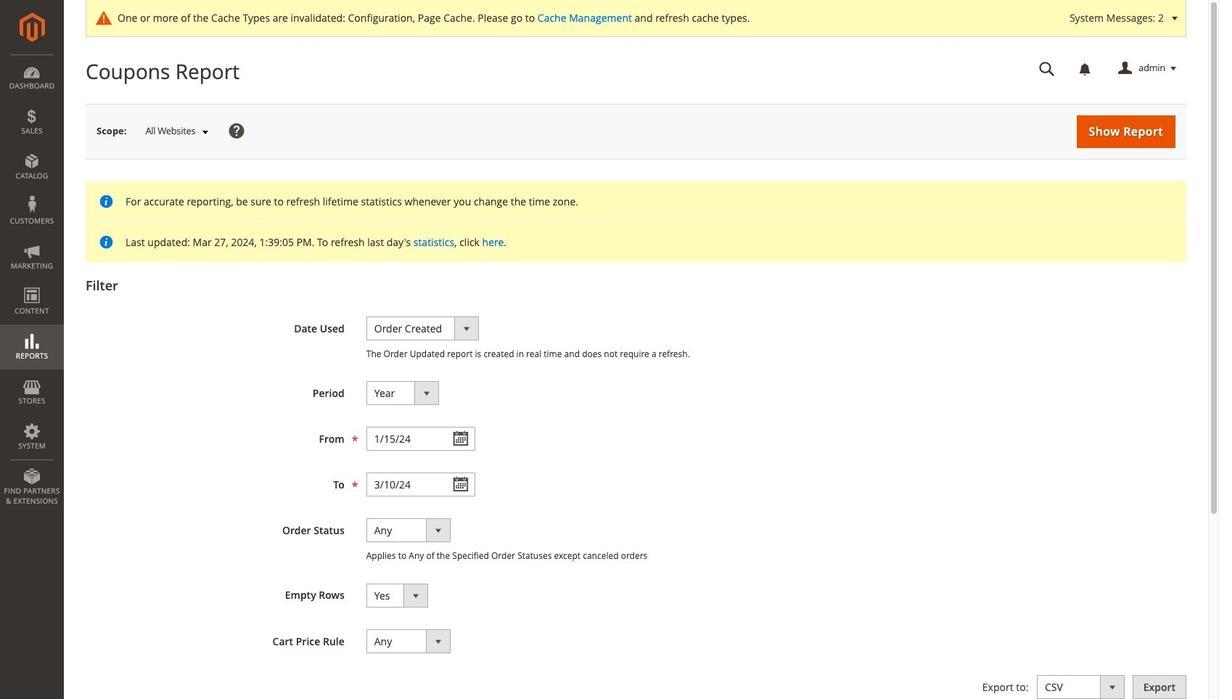 Task type: locate. For each thing, give the bounding box(es) containing it.
magento admin panel image
[[19, 12, 45, 42]]

None text field
[[366, 473, 475, 497]]

None text field
[[1029, 56, 1066, 81], [366, 427, 475, 451], [1029, 56, 1066, 81], [366, 427, 475, 451]]

menu bar
[[0, 54, 64, 513]]



